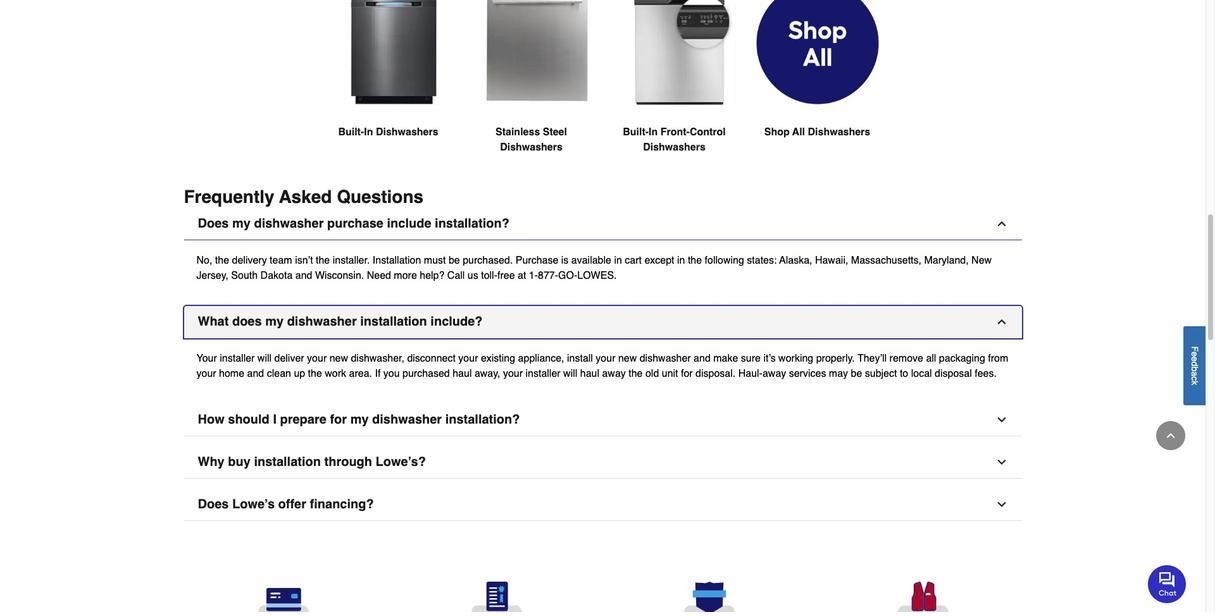Task type: vqa. For each thing, say whether or not it's contained in the screenshot.
the Appliance
no



Task type: locate. For each thing, give the bounding box(es) containing it.
0 horizontal spatial away
[[602, 369, 626, 380]]

what
[[198, 315, 229, 330]]

e up d
[[1190, 352, 1200, 357]]

1 vertical spatial my
[[265, 315, 284, 330]]

k
[[1190, 381, 1200, 386]]

a stainless steel dishwasher with a bar-style handle for opening and closing. image
[[470, 0, 593, 105]]

dishwashers for all
[[808, 127, 871, 138]]

2 chevron down image from the top
[[996, 457, 1008, 469]]

built-in front-control dishwashers
[[623, 127, 726, 154]]

south
[[231, 271, 258, 282]]

installation? down the away,
[[446, 413, 520, 428]]

1 horizontal spatial and
[[296, 271, 312, 282]]

it's
[[764, 354, 776, 365]]

will up 'clean' at the bottom left of the page
[[258, 354, 272, 365]]

1 horizontal spatial in
[[677, 255, 685, 267]]

purchase
[[516, 255, 559, 267]]

a blue badge icon. image
[[613, 583, 806, 613]]

stainless steel dishwashers
[[496, 127, 567, 154]]

does left lowe's
[[198, 498, 229, 513]]

packaging
[[940, 354, 986, 365]]

0 horizontal spatial in
[[364, 127, 373, 138]]

must
[[424, 255, 446, 267]]

0 vertical spatial be
[[449, 255, 460, 267]]

1 horizontal spatial my
[[265, 315, 284, 330]]

and up disposal.
[[694, 354, 711, 365]]

1 horizontal spatial built-
[[623, 127, 649, 138]]

stainless
[[496, 127, 540, 138]]

0 horizontal spatial my
[[232, 217, 251, 231]]

my
[[232, 217, 251, 231], [265, 315, 284, 330], [351, 413, 369, 428]]

chevron up image
[[996, 218, 1008, 231], [996, 316, 1008, 329], [1165, 430, 1178, 443]]

i
[[273, 413, 277, 428]]

in left the cart
[[614, 255, 622, 267]]

your installer will deliver your new dishwasher, disconnect your existing appliance, install your new dishwasher and make sure it's working properly. they'll remove all packaging from your home and clean up the work area. if you purchased haul away, your installer will haul away the old unit for disposal. haul-away services may be subject to local disposal fees.
[[197, 354, 1009, 380]]

in inside built-in front-control dishwashers
[[649, 127, 658, 138]]

purchase
[[327, 217, 384, 231]]

lowe's?
[[376, 456, 426, 470]]

0 horizontal spatial for
[[330, 413, 347, 428]]

d
[[1190, 362, 1200, 367]]

1 chevron down image from the top
[[996, 414, 1008, 427]]

help?
[[420, 271, 445, 282]]

they'll
[[858, 354, 887, 365]]

shop all. image
[[756, 0, 879, 105]]

0 horizontal spatial will
[[258, 354, 272, 365]]

1 vertical spatial chevron up image
[[996, 316, 1008, 329]]

dishwashers for steel
[[500, 142, 563, 154]]

in
[[614, 255, 622, 267], [677, 255, 685, 267]]

2 vertical spatial chevron up image
[[1165, 430, 1178, 443]]

appliance,
[[518, 354, 565, 365]]

my down frequently
[[232, 217, 251, 231]]

hawaii,
[[815, 255, 849, 267]]

a
[[1190, 372, 1200, 377]]

no,
[[197, 255, 212, 267]]

does down frequently
[[198, 217, 229, 231]]

does for does my dishwasher purchase include installation?
[[198, 217, 229, 231]]

0 vertical spatial chevron down image
[[996, 414, 1008, 427]]

new
[[330, 354, 348, 365], [619, 354, 637, 365]]

cart
[[625, 255, 642, 267]]

sure
[[741, 354, 761, 365]]

2 does from the top
[[198, 498, 229, 513]]

3 chevron down image from the top
[[996, 499, 1008, 512]]

2 built- from the left
[[623, 127, 649, 138]]

0 vertical spatial chevron up image
[[996, 218, 1008, 231]]

for inside your installer will deliver your new dishwasher, disconnect your existing appliance, install your new dishwasher and make sure it's working properly. they'll remove all packaging from your home and clean up the work area. if you purchased haul away, your installer will haul away the old unit for disposal. haul-away services may be subject to local disposal fees.
[[681, 369, 693, 380]]

1 horizontal spatial new
[[619, 354, 637, 365]]

your down "your"
[[197, 369, 216, 380]]

1 horizontal spatial installation
[[360, 315, 427, 330]]

installation
[[360, 315, 427, 330], [254, 456, 321, 470]]

chevron up image inside what does my dishwasher installation include? button
[[996, 316, 1008, 329]]

delivery
[[232, 255, 267, 267]]

a dark gray built-in dishwasher. image
[[327, 0, 450, 105]]

1 vertical spatial for
[[330, 413, 347, 428]]

remove
[[890, 354, 924, 365]]

installer up home
[[220, 354, 255, 365]]

0 horizontal spatial and
[[247, 369, 264, 380]]

chevron down image inside why buy installation through lowe's? button
[[996, 457, 1008, 469]]

offer
[[278, 498, 306, 513]]

1 vertical spatial will
[[564, 369, 578, 380]]

old
[[646, 369, 659, 380]]

why
[[198, 456, 225, 470]]

a dark blue credit card icon. image
[[186, 583, 380, 613]]

1 horizontal spatial in
[[649, 127, 658, 138]]

0 vertical spatial does
[[198, 217, 229, 231]]

1 does from the top
[[198, 217, 229, 231]]

and left 'clean' at the bottom left of the page
[[247, 369, 264, 380]]

chevron up image inside does my dishwasher purchase include installation? button
[[996, 218, 1008, 231]]

1 horizontal spatial will
[[564, 369, 578, 380]]

be up call
[[449, 255, 460, 267]]

built- inside built-in front-control dishwashers
[[623, 127, 649, 138]]

all
[[927, 354, 937, 365]]

1 horizontal spatial haul
[[580, 369, 600, 380]]

the
[[215, 255, 229, 267], [316, 255, 330, 267], [688, 255, 702, 267], [308, 369, 322, 380], [629, 369, 643, 380]]

will
[[258, 354, 272, 365], [564, 369, 578, 380]]

0 horizontal spatial haul
[[453, 369, 472, 380]]

0 horizontal spatial in
[[614, 255, 622, 267]]

1 horizontal spatial away
[[763, 369, 787, 380]]

my right does
[[265, 315, 284, 330]]

2 vertical spatial my
[[351, 413, 369, 428]]

2 in from the left
[[649, 127, 658, 138]]

0 vertical spatial will
[[258, 354, 272, 365]]

for right unit
[[681, 369, 693, 380]]

dishwasher
[[254, 217, 324, 231], [287, 315, 357, 330], [640, 354, 691, 365], [372, 413, 442, 428]]

in
[[364, 127, 373, 138], [649, 127, 658, 138]]

your right install
[[596, 354, 616, 365]]

1 vertical spatial does
[[198, 498, 229, 513]]

0 vertical spatial for
[[681, 369, 693, 380]]

haul down install
[[580, 369, 600, 380]]

properly.
[[817, 354, 855, 365]]

haul-
[[739, 369, 763, 380]]

massachusetts,
[[851, 255, 922, 267]]

1 vertical spatial installation
[[254, 456, 321, 470]]

0 vertical spatial installer
[[220, 354, 255, 365]]

frequently asked questions
[[184, 187, 424, 207]]

should
[[228, 413, 270, 428]]

fees.
[[975, 369, 997, 380]]

2 horizontal spatial my
[[351, 413, 369, 428]]

be right may
[[851, 369, 863, 380]]

the left the old
[[629, 369, 643, 380]]

2 horizontal spatial and
[[694, 354, 711, 365]]

installation? inside how should i prepare for my dishwasher installation? button
[[446, 413, 520, 428]]

and inside no, the delivery team isn't the installer. installation must be purchased. purchase is available in cart except in the following states: alaska, hawaii, massachusetts, maryland, new jersey, south dakota and wisconsin. need more help? call us toll-free at 1-877-go-lowes.
[[296, 271, 312, 282]]

team
[[270, 255, 292, 267]]

alaska,
[[780, 255, 813, 267]]

installer down appliance, on the bottom left of page
[[526, 369, 561, 380]]

1 horizontal spatial be
[[851, 369, 863, 380]]

e up b
[[1190, 357, 1200, 362]]

be
[[449, 255, 460, 267], [851, 369, 863, 380]]

dishwasher down wisconsin.
[[287, 315, 357, 330]]

will down install
[[564, 369, 578, 380]]

maryland,
[[925, 255, 969, 267]]

2 away from the left
[[763, 369, 787, 380]]

0 horizontal spatial built-
[[338, 127, 364, 138]]

does lowe's offer financing? button
[[184, 490, 1022, 522]]

built- for built-in dishwashers
[[338, 127, 364, 138]]

work
[[325, 369, 346, 380]]

0 horizontal spatial installation
[[254, 456, 321, 470]]

0 horizontal spatial new
[[330, 354, 348, 365]]

dishwasher,
[[351, 354, 405, 365]]

built-in dishwashers
[[338, 127, 439, 138]]

need
[[367, 271, 391, 282]]

away,
[[475, 369, 501, 380]]

go-
[[558, 271, 578, 282]]

1 vertical spatial be
[[851, 369, 863, 380]]

my up through
[[351, 413, 369, 428]]

the right isn't
[[316, 255, 330, 267]]

b
[[1190, 367, 1200, 372]]

chevron down image
[[996, 414, 1008, 427], [996, 457, 1008, 469], [996, 499, 1008, 512]]

new up work
[[330, 354, 348, 365]]

1 vertical spatial chevron down image
[[996, 457, 1008, 469]]

installation up dishwasher,
[[360, 315, 427, 330]]

chevron down image inside how should i prepare for my dishwasher installation? button
[[996, 414, 1008, 427]]

away
[[602, 369, 626, 380], [763, 369, 787, 380]]

your down existing
[[503, 369, 523, 380]]

haul left the away,
[[453, 369, 472, 380]]

and down isn't
[[296, 271, 312, 282]]

built-in dishwashers link
[[327, 0, 450, 171]]

e
[[1190, 352, 1200, 357], [1190, 357, 1200, 362]]

haul
[[453, 369, 472, 380], [580, 369, 600, 380]]

1 horizontal spatial for
[[681, 369, 693, 380]]

0 vertical spatial installation?
[[435, 217, 510, 231]]

and
[[296, 271, 312, 282], [694, 354, 711, 365], [247, 369, 264, 380]]

0 horizontal spatial be
[[449, 255, 460, 267]]

1 horizontal spatial installer
[[526, 369, 561, 380]]

chevron up image for does my dishwasher purchase include installation?
[[996, 218, 1008, 231]]

2 e from the top
[[1190, 357, 1200, 362]]

installer
[[220, 354, 255, 365], [526, 369, 561, 380]]

dishwasher up the lowe's?
[[372, 413, 442, 428]]

0 vertical spatial my
[[232, 217, 251, 231]]

deliver
[[274, 354, 304, 365]]

1 built- from the left
[[338, 127, 364, 138]]

scroll to top element
[[1157, 422, 1186, 451]]

in right except
[[677, 255, 685, 267]]

dishwasher up unit
[[640, 354, 691, 365]]

frequently
[[184, 187, 275, 207]]

for right prepare
[[330, 413, 347, 428]]

installation up the does lowe's offer financing?
[[254, 456, 321, 470]]

chevron down image for for
[[996, 414, 1008, 427]]

new down what does my dishwasher installation include? button
[[619, 354, 637, 365]]

1 vertical spatial installation?
[[446, 413, 520, 428]]

installation? up purchased.
[[435, 217, 510, 231]]

from
[[989, 354, 1009, 365]]

services
[[789, 369, 827, 380]]

why buy installation through lowe's?
[[198, 456, 426, 470]]

in for front-
[[649, 127, 658, 138]]

1 in from the left
[[364, 127, 373, 138]]

dishwashers inside stainless steel dishwashers
[[500, 142, 563, 154]]

include
[[387, 217, 432, 231]]

away down it's
[[763, 369, 787, 380]]

away left the old
[[602, 369, 626, 380]]

area.
[[349, 369, 372, 380]]

0 vertical spatial and
[[296, 271, 312, 282]]

disposal.
[[696, 369, 736, 380]]

2 vertical spatial chevron down image
[[996, 499, 1008, 512]]



Task type: describe. For each thing, give the bounding box(es) containing it.
1 in from the left
[[614, 255, 622, 267]]

how should i prepare for my dishwasher installation?
[[198, 413, 520, 428]]

a stainless steel built-in front-control dishwasher. image
[[613, 0, 736, 105]]

front-
[[661, 127, 690, 138]]

f e e d b a c k button
[[1184, 326, 1206, 406]]

control
[[690, 127, 726, 138]]

disconnect
[[407, 354, 456, 365]]

does for does lowe's offer financing?
[[198, 498, 229, 513]]

1 new from the left
[[330, 354, 348, 365]]

may
[[829, 369, 849, 380]]

chevron down image for lowe's?
[[996, 457, 1008, 469]]

how
[[198, 413, 225, 428]]

does
[[232, 315, 262, 330]]

built-in front-control dishwashers link
[[613, 0, 736, 186]]

your up work
[[307, 354, 327, 365]]

does lowe's offer financing?
[[198, 498, 374, 513]]

installation? inside does my dishwasher purchase include installation? button
[[435, 217, 510, 231]]

installation
[[373, 255, 421, 267]]

does my dishwasher purchase include installation?
[[198, 217, 510, 231]]

for inside how should i prepare for my dishwasher installation? button
[[330, 413, 347, 428]]

2 in from the left
[[677, 255, 685, 267]]

local
[[912, 369, 932, 380]]

my inside does my dishwasher purchase include installation? button
[[232, 217, 251, 231]]

if
[[375, 369, 381, 380]]

in for dishwashers
[[364, 127, 373, 138]]

you
[[384, 369, 400, 380]]

does my dishwasher purchase include installation? button
[[184, 209, 1022, 241]]

1 haul from the left
[[453, 369, 472, 380]]

states:
[[747, 255, 777, 267]]

clean
[[267, 369, 291, 380]]

the right up
[[308, 369, 322, 380]]

dishwasher inside your installer will deliver your new dishwasher, disconnect your existing appliance, install your new dishwasher and make sure it's working properly. they'll remove all packaging from your home and clean up the work area. if you purchased haul away, your installer will haul away the old unit for disposal. haul-away services may be subject to local disposal fees.
[[640, 354, 691, 365]]

dishwashers for in
[[376, 127, 439, 138]]

2 vertical spatial and
[[247, 369, 264, 380]]

my inside how should i prepare for my dishwasher installation? button
[[351, 413, 369, 428]]

wisconsin.
[[315, 271, 364, 282]]

1 vertical spatial installer
[[526, 369, 561, 380]]

a lowe's red vest icon. image
[[827, 583, 1020, 613]]

isn't
[[295, 255, 313, 267]]

1 vertical spatial and
[[694, 354, 711, 365]]

the right no, in the left of the page
[[215, 255, 229, 267]]

lowes.
[[578, 271, 617, 282]]

disposal
[[935, 369, 972, 380]]

a dark blue background check icon. image
[[400, 583, 593, 613]]

be inside no, the delivery team isn't the installer. installation must be purchased. purchase is available in cart except in the following states: alaska, hawaii, massachusetts, maryland, new jersey, south dakota and wisconsin. need more help? call us toll-free at 1-877-go-lowes.
[[449, 255, 460, 267]]

1-
[[529, 271, 538, 282]]

to
[[900, 369, 909, 380]]

2 haul from the left
[[580, 369, 600, 380]]

chevron down image inside "does lowe's offer financing?" button
[[996, 499, 1008, 512]]

us
[[468, 271, 479, 282]]

the left following
[[688, 255, 702, 267]]

make
[[714, 354, 739, 365]]

0 horizontal spatial installer
[[220, 354, 255, 365]]

up
[[294, 369, 305, 380]]

shop all dishwashers link
[[756, 0, 879, 171]]

install
[[567, 354, 593, 365]]

shop all dishwashers
[[765, 127, 871, 138]]

through
[[325, 456, 372, 470]]

shop
[[765, 127, 790, 138]]

c
[[1190, 377, 1200, 381]]

my inside what does my dishwasher installation include? button
[[265, 315, 284, 330]]

built- for built-in front-control dishwashers
[[623, 127, 649, 138]]

1 away from the left
[[602, 369, 626, 380]]

your
[[197, 354, 217, 365]]

all
[[793, 127, 805, 138]]

financing?
[[310, 498, 374, 513]]

lowe's
[[232, 498, 275, 513]]

how should i prepare for my dishwasher installation? button
[[184, 405, 1022, 437]]

free
[[498, 271, 515, 282]]

f
[[1190, 347, 1200, 352]]

call
[[448, 271, 465, 282]]

prepare
[[280, 413, 327, 428]]

1 e from the top
[[1190, 352, 1200, 357]]

at
[[518, 271, 526, 282]]

what does my dishwasher installation include?
[[198, 315, 483, 330]]

asked
[[279, 187, 332, 207]]

purchased.
[[463, 255, 513, 267]]

dishwashers inside built-in front-control dishwashers
[[643, 142, 706, 154]]

buy
[[228, 456, 251, 470]]

chevron up image for what does my dishwasher installation include?
[[996, 316, 1008, 329]]

chevron up image inside 'scroll to top' element
[[1165, 430, 1178, 443]]

existing
[[481, 354, 516, 365]]

unit
[[662, 369, 678, 380]]

is
[[561, 255, 569, 267]]

dishwasher down frequently asked questions
[[254, 217, 324, 231]]

chat invite button image
[[1149, 565, 1187, 604]]

your up the away,
[[459, 354, 478, 365]]

steel
[[543, 127, 567, 138]]

available
[[572, 255, 612, 267]]

no, the delivery team isn't the installer. installation must be purchased. purchase is available in cart except in the following states: alaska, hawaii, massachusetts, maryland, new jersey, south dakota and wisconsin. need more help? call us toll-free at 1-877-go-lowes.
[[197, 255, 992, 282]]

more
[[394, 271, 417, 282]]

0 vertical spatial installation
[[360, 315, 427, 330]]

home
[[219, 369, 244, 380]]

be inside your installer will deliver your new dishwasher, disconnect your existing appliance, install your new dishwasher and make sure it's working properly. they'll remove all packaging from your home and clean up the work area. if you purchased haul away, your installer will haul away the old unit for disposal. haul-away services may be subject to local disposal fees.
[[851, 369, 863, 380]]

purchased
[[403, 369, 450, 380]]

following
[[705, 255, 745, 267]]

jersey,
[[197, 271, 229, 282]]

what does my dishwasher installation include? button
[[184, 307, 1022, 339]]

2 new from the left
[[619, 354, 637, 365]]



